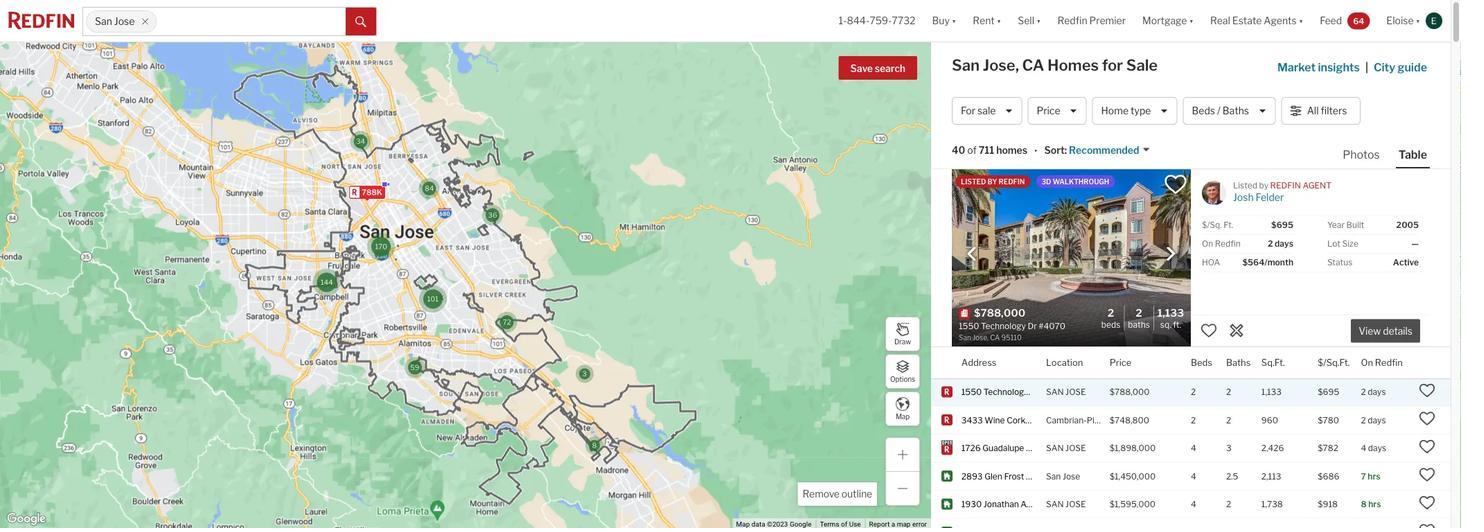 Task type: locate. For each thing, give the bounding box(es) containing it.
rent ▾ button
[[973, 0, 1002, 42]]

beds
[[1193, 105, 1216, 117], [1102, 320, 1121, 330], [1191, 357, 1213, 368]]

beds left /
[[1193, 105, 1216, 117]]

1 horizontal spatial on
[[1362, 357, 1374, 368]]

all filters
[[1308, 105, 1348, 117]]

save search
[[851, 63, 906, 75]]

2 vertical spatial favorite this home image
[[1420, 523, 1436, 528]]

city
[[1374, 60, 1396, 74]]

redfin left premier
[[1058, 15, 1088, 27]]

baths inside button
[[1223, 105, 1250, 117]]

redfin down view details at the bottom
[[1376, 357, 1403, 368]]

on redfin
[[1203, 239, 1241, 249], [1362, 357, 1403, 368]]

3 jose from the top
[[1066, 499, 1086, 509]]

ave down way
[[1026, 443, 1041, 453]]

▾ right rent
[[997, 15, 1002, 27]]

year
[[1328, 220, 1345, 230]]

3 favorite this home image from the top
[[1420, 523, 1436, 528]]

1 vertical spatial jose
[[1066, 443, 1086, 453]]

hrs right 8
[[1369, 499, 1382, 509]]

0 horizontal spatial price button
[[1028, 97, 1087, 125]]

0 vertical spatial ave
[[1026, 443, 1041, 453]]

1 favorite this home image from the top
[[1420, 410, 1436, 427]]

days for $780
[[1368, 415, 1387, 425]]

1 vertical spatial 1,133
[[1262, 387, 1282, 397]]

$1,898,000
[[1110, 443, 1156, 453]]

days for $695
[[1368, 387, 1387, 397]]

$782
[[1319, 443, 1339, 453]]

sell
[[1018, 15, 1035, 27]]

1 vertical spatial hrs
[[1369, 499, 1382, 509]]

0 horizontal spatial ft.
[[1174, 320, 1182, 330]]

ft.
[[1224, 220, 1234, 230], [1174, 320, 1182, 330]]

redfin up the felder
[[1271, 181, 1302, 191]]

rent ▾
[[973, 15, 1002, 27]]

beds left baths button
[[1191, 357, 1213, 368]]

0 horizontal spatial redfin
[[999, 177, 1025, 186]]

previous button image
[[966, 247, 979, 261]]

$695 up $780
[[1319, 387, 1340, 397]]

beds left the 2 baths
[[1102, 320, 1121, 330]]

san right jonathan
[[1047, 499, 1064, 509]]

favorite button image
[[1164, 173, 1188, 196]]

1 vertical spatial ave
[[1021, 499, 1036, 509]]

2 jose from the top
[[1066, 443, 1086, 453]]

0 vertical spatial hrs
[[1368, 471, 1381, 481]]

1 vertical spatial beds
[[1102, 320, 1121, 330]]

0 vertical spatial on redfin
[[1203, 239, 1241, 249]]

baths
[[1223, 105, 1250, 117], [1129, 320, 1150, 330], [1227, 357, 1251, 368]]

hrs for 8 hrs
[[1369, 499, 1382, 509]]

on up hoa on the right of the page
[[1203, 239, 1214, 249]]

san for 1930 jonathan ave
[[1047, 499, 1064, 509]]

0 vertical spatial san
[[95, 16, 112, 27]]

5 ▾ from the left
[[1299, 15, 1304, 27]]

3 san from the top
[[1047, 499, 1064, 509]]

heading
[[959, 306, 1072, 343]]

$/sq.ft.
[[1319, 357, 1351, 368]]

redfin right by at the right top
[[999, 177, 1025, 186]]

4 right $1,595,000
[[1191, 499, 1197, 509]]

on down view
[[1362, 357, 1374, 368]]

ave right jonathan
[[1021, 499, 1036, 509]]

days for $782
[[1369, 443, 1387, 453]]

2893
[[962, 471, 983, 481]]

1 vertical spatial 2 days
[[1362, 387, 1387, 397]]

0 vertical spatial jose
[[1066, 387, 1086, 397]]

1,133 for 1,133 sq. ft.
[[1158, 306, 1185, 319]]

san jose
[[95, 16, 135, 27], [1047, 471, 1081, 481]]

san jose up "cambrian-"
[[1047, 387, 1086, 397]]

0 vertical spatial san jose
[[1047, 387, 1086, 397]]

rent ▾ button
[[965, 0, 1010, 42]]

year built
[[1328, 220, 1365, 230]]

1 vertical spatial redfin
[[1216, 239, 1241, 249]]

▾ for sell ▾
[[1037, 15, 1041, 27]]

san right ct
[[1047, 471, 1061, 481]]

711
[[979, 144, 995, 156]]

san jose right jonathan
[[1047, 499, 1086, 509]]

2 ▾ from the left
[[997, 15, 1002, 27]]

beds inside button
[[1193, 105, 1216, 117]]

save
[[851, 63, 873, 75]]

4 for 1,738
[[1191, 499, 1197, 509]]

favorite this home image for 2 days
[[1420, 410, 1436, 427]]

0 horizontal spatial 1,133
[[1158, 306, 1185, 319]]

$695
[[1272, 220, 1294, 230], [1319, 387, 1340, 397]]

▾ right agents
[[1299, 15, 1304, 27]]

1 ▾ from the left
[[952, 15, 957, 27]]

status
[[1328, 257, 1353, 268]]

1 vertical spatial price
[[1110, 357, 1132, 368]]

▾ inside "link"
[[1299, 15, 1304, 27]]

1 horizontal spatial jose
[[1063, 471, 1081, 481]]

0 horizontal spatial san jose
[[95, 16, 135, 27]]

redfin
[[1058, 15, 1088, 27], [1216, 239, 1241, 249], [1376, 357, 1403, 368]]

san jose for 1930 jonathan ave
[[1047, 499, 1086, 509]]

1 vertical spatial san jose
[[1047, 471, 1081, 481]]

baths left sq.
[[1129, 320, 1150, 330]]

2 inside the 2 baths
[[1136, 306, 1143, 319]]

0 vertical spatial price button
[[1028, 97, 1087, 125]]

1 san jose from the top
[[1047, 387, 1086, 397]]

baths button
[[1227, 347, 1251, 378]]

0 horizontal spatial on
[[1203, 239, 1214, 249]]

#4070
[[1042, 387, 1069, 397]]

3 ▾ from the left
[[1037, 15, 1041, 27]]

map region
[[0, 0, 999, 528]]

1 horizontal spatial redfin
[[1271, 181, 1302, 191]]

price button up sort :
[[1028, 97, 1087, 125]]

2 days up '$564/month'
[[1268, 239, 1294, 249]]

on redfin down $/sq. ft.
[[1203, 239, 1241, 249]]

days up '$564/month'
[[1275, 239, 1294, 249]]

sell ▾
[[1018, 15, 1041, 27]]

1 jose from the top
[[1066, 387, 1086, 397]]

baths right /
[[1223, 105, 1250, 117]]

1 horizontal spatial $695
[[1319, 387, 1340, 397]]

0 vertical spatial beds
[[1193, 105, 1216, 117]]

wine
[[985, 415, 1005, 425]]

jose left $1,595,000
[[1066, 499, 1086, 509]]

favorite this home image for 8 hrs
[[1420, 495, 1436, 511]]

ft. right $/sq.
[[1224, 220, 1234, 230]]

photos button
[[1341, 147, 1396, 167]]

buy ▾ button
[[924, 0, 965, 42]]

2 vertical spatial san
[[1047, 499, 1064, 509]]

san jose right ct
[[1047, 471, 1081, 481]]

ft. right sq.
[[1174, 320, 1182, 330]]

2
[[1268, 239, 1274, 249], [1108, 306, 1115, 319], [1136, 306, 1143, 319], [1191, 387, 1196, 397], [1227, 387, 1232, 397], [1362, 387, 1367, 397], [1191, 415, 1196, 425], [1227, 415, 1232, 425], [1362, 415, 1367, 425], [1227, 499, 1232, 509]]

redfin premier button
[[1050, 0, 1135, 42]]

7
[[1362, 471, 1367, 481]]

submit search image
[[356, 16, 367, 28]]

▾ right the buy
[[952, 15, 957, 27]]

jose
[[1066, 387, 1086, 397], [1066, 443, 1086, 453], [1066, 499, 1086, 509]]

4 left 3
[[1191, 443, 1197, 453]]

location button
[[1047, 347, 1084, 378]]

price up sort
[[1037, 105, 1061, 117]]

for
[[1103, 56, 1124, 75]]

$686
[[1319, 471, 1340, 481]]

real estate agents ▾ button
[[1203, 0, 1312, 42]]

1726
[[962, 443, 981, 453]]

jose up "cambrian-"
[[1066, 387, 1086, 397]]

days up 4 days
[[1368, 415, 1387, 425]]

jose left remove san jose image
[[114, 16, 135, 27]]

for sale
[[961, 105, 996, 117]]

san left jose,
[[952, 56, 980, 75]]

0 vertical spatial price
[[1037, 105, 1061, 117]]

0 vertical spatial $695
[[1272, 220, 1294, 230]]

2 favorite this home image from the top
[[1420, 495, 1436, 511]]

1 horizontal spatial price button
[[1110, 347, 1132, 378]]

price button up $788,000
[[1110, 347, 1132, 378]]

1726 guadalupe ave san jose
[[962, 443, 1086, 453]]

2 days
[[1268, 239, 1294, 249], [1362, 387, 1387, 397], [1362, 415, 1387, 425]]

home type
[[1102, 105, 1152, 117]]

favorite this home image
[[1420, 410, 1436, 427], [1420, 495, 1436, 511], [1420, 523, 1436, 528]]

1 horizontal spatial price
[[1110, 357, 1132, 368]]

1 vertical spatial on
[[1362, 357, 1374, 368]]

google image
[[3, 510, 49, 528]]

0 vertical spatial baths
[[1223, 105, 1250, 117]]

1,133 up sq.
[[1158, 306, 1185, 319]]

ave for guadalupe
[[1026, 443, 1041, 453]]

1 vertical spatial san
[[1047, 443, 1064, 453]]

0 vertical spatial 1,133
[[1158, 306, 1185, 319]]

0 vertical spatial on
[[1203, 239, 1214, 249]]

josh felder image
[[1194, 181, 1232, 219]]

sort
[[1045, 144, 1065, 156]]

▾ for eloise ▾
[[1416, 15, 1421, 27]]

1930
[[962, 499, 982, 509]]

6 ▾ from the left
[[1416, 15, 1421, 27]]

2 days down on redfin button
[[1362, 387, 1387, 397]]

buy
[[933, 15, 950, 27]]

redfin inside 'listed by redfin agent josh felder'
[[1271, 181, 1302, 191]]

1 horizontal spatial redfin
[[1216, 239, 1241, 249]]

ave inside '1930 jonathan ave' link
[[1021, 499, 1036, 509]]

favorite this home image for 2 days
[[1420, 382, 1436, 399]]

1 vertical spatial on redfin
[[1362, 357, 1403, 368]]

real estate agents ▾ link
[[1211, 0, 1304, 42]]

favorite this home image
[[1201, 322, 1218, 339], [1420, 382, 1436, 399], [1420, 438, 1436, 455], [1420, 467, 1436, 483]]

2 inside 2 beds
[[1108, 306, 1115, 319]]

•
[[1035, 145, 1038, 157]]

redfin down $/sq. ft.
[[1216, 239, 1241, 249]]

$695 down the felder
[[1272, 220, 1294, 230]]

1 vertical spatial price button
[[1110, 347, 1132, 378]]

1 horizontal spatial 1,133
[[1262, 387, 1282, 397]]

0 vertical spatial favorite this home image
[[1420, 410, 1436, 427]]

san left remove san jose image
[[95, 16, 112, 27]]

0 horizontal spatial jose
[[114, 16, 135, 27]]

guadalupe
[[983, 443, 1025, 453]]

▾ right sell
[[1037, 15, 1041, 27]]

price up $788,000
[[1110, 357, 1132, 368]]

favorite button checkbox
[[1164, 173, 1188, 196]]

sort :
[[1045, 144, 1067, 156]]

on redfin down view details at the bottom
[[1362, 357, 1403, 368]]

$1,450,000
[[1110, 471, 1156, 481]]

0 vertical spatial redfin
[[1058, 15, 1088, 27]]

7732
[[892, 15, 916, 27]]

▾ left user photo
[[1416, 15, 1421, 27]]

960
[[1262, 415, 1279, 425]]

2 horizontal spatial redfin
[[1376, 357, 1403, 368]]

jose for 1550 technology dr #4070
[[1066, 387, 1086, 397]]

1 vertical spatial ft.
[[1174, 320, 1182, 330]]

▾ for rent ▾
[[997, 15, 1002, 27]]

1 san from the top
[[1047, 387, 1064, 397]]

4 ▾ from the left
[[1190, 15, 1194, 27]]

4 for 2,426
[[1191, 443, 1197, 453]]

by
[[988, 177, 998, 186]]

2 vertical spatial beds
[[1191, 357, 1213, 368]]

▾ right mortgage
[[1190, 15, 1194, 27]]

1,133
[[1158, 306, 1185, 319], [1262, 387, 1282, 397]]

baths down x-out this home 'icon'
[[1227, 357, 1251, 368]]

4 left 2.5
[[1191, 471, 1197, 481]]

2 days up 4 days
[[1362, 415, 1387, 425]]

josh
[[1234, 192, 1254, 203]]

2 vertical spatial jose
[[1066, 499, 1086, 509]]

2 beds
[[1102, 306, 1121, 330]]

days down on redfin button
[[1368, 387, 1387, 397]]

1,133 up 960
[[1262, 387, 1282, 397]]

1 vertical spatial san
[[952, 56, 980, 75]]

2 days for $780
[[1362, 415, 1387, 425]]

3433 wine cork way link
[[962, 414, 1045, 426]]

4 up 7 in the right bottom of the page
[[1362, 443, 1367, 453]]

$/sq.
[[1203, 220, 1222, 230]]

days up 7 hrs
[[1369, 443, 1387, 453]]

redfin for listed by redfin agent josh felder
[[1271, 181, 1302, 191]]

1 vertical spatial $695
[[1319, 387, 1340, 397]]

home type button
[[1093, 97, 1178, 125]]

2 vertical spatial san
[[1047, 471, 1061, 481]]

2.5
[[1227, 471, 1239, 481]]

1 vertical spatial favorite this home image
[[1420, 495, 1436, 511]]

1 vertical spatial san jose
[[1047, 499, 1086, 509]]

0 vertical spatial san
[[1047, 387, 1064, 397]]

:
[[1065, 144, 1067, 156]]

ft. inside 1,133 sq. ft.
[[1174, 320, 1182, 330]]

2 vertical spatial baths
[[1227, 357, 1251, 368]]

$918
[[1319, 499, 1338, 509]]

listed
[[961, 177, 987, 186]]

2 san jose from the top
[[1047, 499, 1086, 509]]

san right dr
[[1047, 387, 1064, 397]]

options
[[891, 375, 916, 383]]

2 vertical spatial 2 days
[[1362, 415, 1387, 425]]

home
[[1102, 105, 1129, 117]]

0 horizontal spatial price
[[1037, 105, 1061, 117]]

jose right ct
[[1063, 471, 1081, 481]]

0 vertical spatial ft.
[[1224, 220, 1234, 230]]

mortgage ▾ button
[[1143, 0, 1194, 42]]

jose down "cambrian-"
[[1066, 443, 1086, 453]]

san down "cambrian-"
[[1047, 443, 1064, 453]]

None search field
[[157, 8, 346, 35]]

hrs for 7 hrs
[[1368, 471, 1381, 481]]

1-844-759-7732
[[839, 15, 916, 27]]

788k
[[362, 188, 382, 197]]

days
[[1275, 239, 1294, 249], [1368, 387, 1387, 397], [1368, 415, 1387, 425], [1369, 443, 1387, 453]]

hrs right 7 in the right bottom of the page
[[1368, 471, 1381, 481]]

1 horizontal spatial san jose
[[1047, 471, 1081, 481]]

favorite this home image for 4 days
[[1420, 438, 1436, 455]]

san jose left remove san jose image
[[95, 16, 135, 27]]



Task type: vqa. For each thing, say whether or not it's contained in the screenshot.


Task type: describe. For each thing, give the bounding box(es) containing it.
0 horizontal spatial $695
[[1272, 220, 1294, 230]]

64
[[1354, 16, 1365, 26]]

$748,800
[[1110, 415, 1150, 425]]

price inside button
[[1037, 105, 1061, 117]]

real estate agents ▾
[[1211, 15, 1304, 27]]

0 horizontal spatial redfin
[[1058, 15, 1088, 27]]

1,133 sq. ft.
[[1158, 306, 1185, 330]]

type
[[1131, 105, 1152, 117]]

all
[[1308, 105, 1319, 117]]

on redfin button
[[1362, 347, 1403, 378]]

3
[[1227, 443, 1232, 453]]

1,738
[[1262, 499, 1284, 509]]

x-out this home image
[[1229, 322, 1246, 339]]

eloise
[[1387, 15, 1414, 27]]

40 of 711 homes •
[[952, 144, 1038, 157]]

1 horizontal spatial san
[[952, 56, 980, 75]]

premier
[[1090, 15, 1126, 27]]

0 horizontal spatial on redfin
[[1203, 239, 1241, 249]]

for sale button
[[952, 97, 1023, 125]]

agents
[[1264, 15, 1297, 27]]

2005
[[1397, 220, 1419, 230]]

4 for 2,113
[[1191, 471, 1197, 481]]

1,133 for 1,133
[[1262, 387, 1282, 397]]

buy ▾
[[933, 15, 957, 27]]

0 horizontal spatial san
[[95, 16, 112, 27]]

1 vertical spatial jose
[[1063, 471, 1081, 481]]

search
[[875, 63, 906, 75]]

lot
[[1328, 239, 1341, 249]]

4 days
[[1362, 443, 1387, 453]]

2,426
[[1262, 443, 1285, 453]]

city guide link
[[1374, 59, 1431, 76]]

lot size
[[1328, 239, 1359, 249]]

2 san from the top
[[1047, 443, 1064, 453]]

ave for jonathan
[[1021, 499, 1036, 509]]

on inside button
[[1362, 357, 1374, 368]]

san jose for 1550 technology dr #4070
[[1047, 387, 1086, 397]]

remove outline
[[803, 488, 873, 500]]

real
[[1211, 15, 1231, 27]]

beds for beds / baths
[[1193, 105, 1216, 117]]

by
[[1260, 181, 1269, 191]]

1 horizontal spatial on redfin
[[1362, 357, 1403, 368]]

draw
[[895, 338, 911, 346]]

0 vertical spatial san jose
[[95, 16, 135, 27]]

0 vertical spatial 2 days
[[1268, 239, 1294, 249]]

san for 1550 technology dr #4070
[[1047, 387, 1064, 397]]

mortgage ▾
[[1143, 15, 1194, 27]]

size
[[1343, 239, 1359, 249]]

outline
[[842, 488, 873, 500]]

next button image
[[1164, 247, 1178, 261]]

2 vertical spatial redfin
[[1376, 357, 1403, 368]]

1550
[[962, 387, 982, 397]]

homes
[[1048, 56, 1099, 75]]

sale
[[1127, 56, 1158, 75]]

jonathan
[[984, 499, 1019, 509]]

save search button
[[839, 56, 918, 80]]

sell ▾ button
[[1018, 0, 1041, 42]]

1930 jonathan ave
[[962, 499, 1036, 509]]

$564/month
[[1243, 257, 1294, 268]]

mortgage ▾ button
[[1135, 0, 1203, 42]]

details
[[1384, 325, 1413, 337]]

sale
[[978, 105, 996, 117]]

remove san jose image
[[141, 17, 149, 26]]

sell ▾ button
[[1010, 0, 1050, 42]]

agent
[[1303, 181, 1332, 191]]

ct
[[1026, 471, 1036, 481]]

photo of 1550 technology dr #4070, san jose, ca 95110 image
[[952, 169, 1191, 347]]

beds / baths button
[[1183, 97, 1276, 125]]

—
[[1412, 239, 1419, 249]]

759-
[[870, 15, 892, 27]]

▾ for buy ▾
[[952, 15, 957, 27]]

ca
[[1023, 56, 1045, 75]]

user photo image
[[1426, 12, 1443, 29]]

beds for the beds button
[[1191, 357, 1213, 368]]

market insights link
[[1278, 45, 1361, 76]]

3d
[[1042, 177, 1052, 186]]

glen
[[985, 471, 1003, 481]]

view details button
[[1352, 319, 1421, 343]]

for
[[961, 105, 976, 117]]

844-
[[847, 15, 870, 27]]

sq.ft.
[[1262, 357, 1285, 368]]

redfin for listed by redfin
[[999, 177, 1025, 186]]

all filters button
[[1282, 97, 1361, 125]]

8
[[1362, 499, 1367, 509]]

$/sq.ft. button
[[1319, 347, 1351, 378]]

address button
[[962, 347, 997, 378]]

$788,000
[[1110, 387, 1150, 397]]

1 horizontal spatial ft.
[[1224, 220, 1234, 230]]

8 hrs
[[1362, 499, 1382, 509]]

1 vertical spatial baths
[[1129, 320, 1150, 330]]

beds button
[[1191, 347, 1213, 378]]

2 days for $695
[[1362, 387, 1387, 397]]

frost
[[1005, 471, 1025, 481]]

eloise ▾
[[1387, 15, 1421, 27]]

josh felder link
[[1234, 192, 1285, 203]]

felder
[[1256, 192, 1285, 203]]

$780
[[1319, 415, 1340, 425]]

pioneer
[[1087, 415, 1118, 425]]

2,113
[[1262, 471, 1282, 481]]

2 horizontal spatial san
[[1047, 471, 1061, 481]]

jose for 1930 jonathan ave
[[1066, 499, 1086, 509]]

▾ for mortgage ▾
[[1190, 15, 1194, 27]]

homes
[[997, 144, 1028, 156]]

filters
[[1321, 105, 1348, 117]]

table button
[[1396, 147, 1431, 168]]

remove outline button
[[798, 482, 877, 506]]

active
[[1394, 257, 1419, 268]]

3d walkthrough
[[1042, 177, 1110, 186]]

redfin premier
[[1058, 15, 1126, 27]]

favorite this home image for 7 hrs
[[1420, 467, 1436, 483]]

2893 glen frost ct link
[[962, 471, 1036, 482]]

/
[[1218, 105, 1221, 117]]

1550 technology dr #4070 link
[[962, 386, 1069, 398]]

1930 jonathan ave link
[[962, 499, 1036, 510]]

guide
[[1398, 60, 1428, 74]]

market insights | city guide
[[1278, 60, 1428, 74]]

1550 technology dr #4070
[[962, 387, 1069, 397]]

0 vertical spatial jose
[[114, 16, 135, 27]]

2893 glen frost ct
[[962, 471, 1036, 481]]



